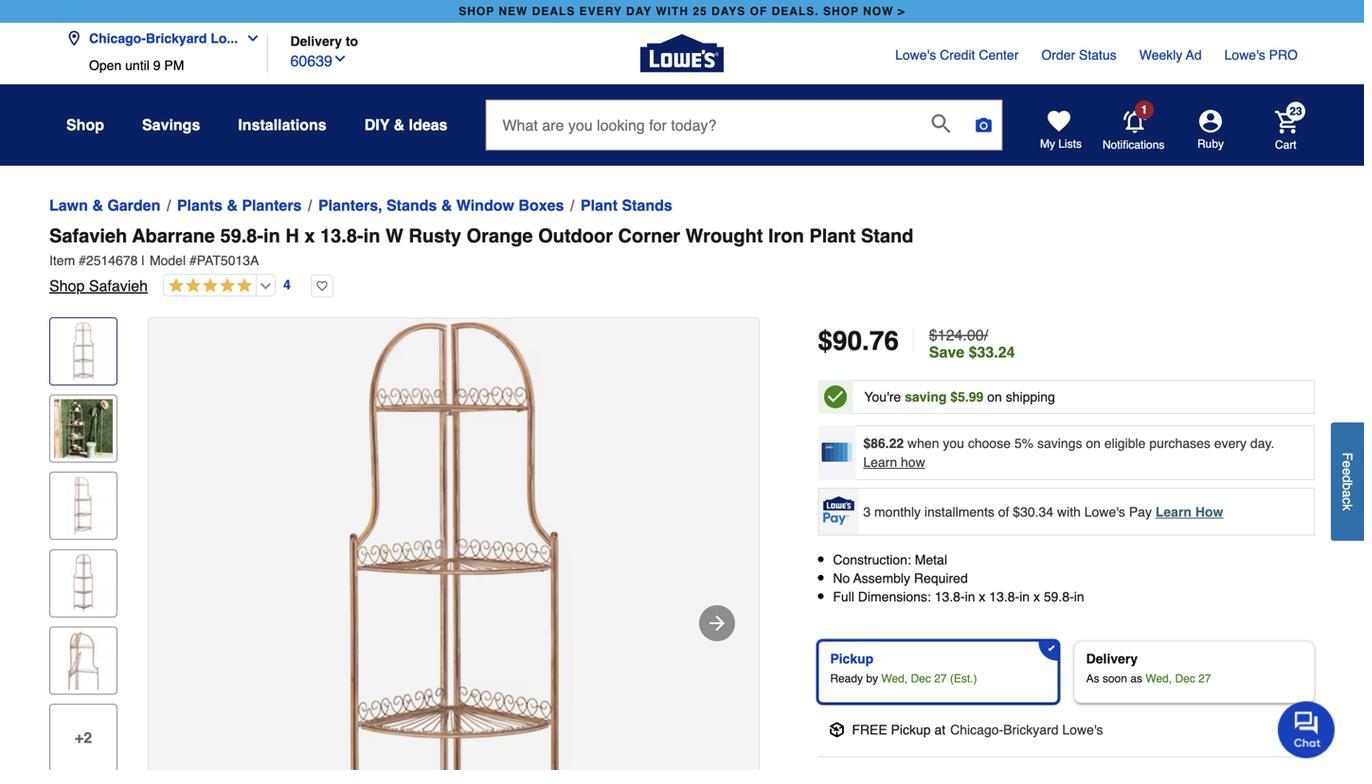 Task type: describe. For each thing, give the bounding box(es) containing it.
safavieh  #pat5013a - thumbnail5 image
[[54, 632, 113, 690]]

$ 90 . 76
[[818, 326, 899, 356]]

no
[[833, 571, 850, 586]]

lowes pay logo image
[[820, 497, 858, 525]]

construction:
[[833, 553, 912, 568]]

stand
[[861, 225, 914, 247]]

wed, inside pickup ready by wed, dec 27 (est.)
[[882, 672, 908, 685]]

lowe's home improvement lists image
[[1048, 110, 1071, 133]]

garden
[[107, 197, 160, 214]]

$124.00 /
[[930, 326, 989, 344]]

of
[[750, 5, 768, 18]]

plants & planters link
[[177, 194, 302, 217]]

choose
[[968, 436, 1011, 451]]

until
[[125, 58, 150, 73]]

d
[[1341, 475, 1356, 483]]

f
[[1341, 453, 1356, 461]]

cart
[[1276, 138, 1297, 151]]

1 horizontal spatial 13.8-
[[935, 590, 965, 605]]

1 horizontal spatial brickyard
[[1004, 722, 1059, 738]]

safavieh abarrane 59.8-in h x 13.8-in w rusty orange outdoor corner wrought iron plant stand item # 2514678 | model # pat5013a
[[49, 225, 914, 268]]

1 e from the top
[[1341, 461, 1356, 468]]

my lists link
[[1041, 110, 1082, 152]]

1
[[1142, 103, 1148, 117]]

2 # from the left
[[190, 253, 197, 268]]

open until 9 pm
[[89, 58, 184, 73]]

outdoor
[[538, 225, 613, 247]]

pickup inside pickup ready by wed, dec 27 (est.)
[[831, 651, 874, 667]]

weekly
[[1140, 47, 1183, 63]]

a
[[1341, 490, 1356, 498]]

76
[[870, 326, 899, 356]]

learn how button
[[864, 453, 926, 472]]

2 e from the top
[[1341, 468, 1356, 476]]

option group containing pickup
[[811, 633, 1323, 711]]

delivery to
[[290, 34, 358, 49]]

lowe's home improvement logo image
[[641, 12, 724, 95]]

new
[[499, 5, 528, 18]]

ad
[[1186, 47, 1202, 63]]

$86.22
[[864, 436, 904, 451]]

pro
[[1270, 47, 1298, 63]]

check circle filled image
[[824, 386, 847, 408]]

free pickup at chicago-brickyard lowe's
[[852, 722, 1104, 738]]

$5.99
[[951, 390, 984, 405]]

planters, stands & window boxes link
[[318, 194, 564, 217]]

shop for shop
[[66, 116, 104, 134]]

safavieh  #pat5013a - thumbnail image
[[54, 322, 113, 381]]

delivery for as
[[1087, 651, 1138, 667]]

weekly ad
[[1140, 47, 1202, 63]]

with
[[656, 5, 689, 18]]

eligible
[[1105, 436, 1146, 451]]

2514678
[[86, 253, 138, 268]]

lists
[[1059, 137, 1082, 151]]

25
[[693, 5, 708, 18]]

0 vertical spatial plant
[[581, 197, 618, 214]]

plant stands
[[581, 197, 673, 214]]

in left w
[[364, 225, 380, 247]]

saving
[[905, 390, 947, 405]]

learn how link
[[1156, 504, 1224, 520]]

to
[[346, 34, 358, 49]]

13.8- inside safavieh abarrane 59.8-in h x 13.8-in w rusty orange outdoor corner wrought iron plant stand item # 2514678 | model # pat5013a
[[320, 225, 364, 247]]

abarrane
[[132, 225, 215, 247]]

plants
[[177, 197, 223, 214]]

f e e d b a c k button
[[1332, 423, 1365, 541]]

lowe's left pro in the top right of the page
[[1225, 47, 1266, 63]]

k
[[1341, 504, 1356, 511]]

c
[[1341, 498, 1356, 504]]

60639 button
[[290, 48, 348, 73]]

wrought
[[686, 225, 763, 247]]

diy & ideas
[[365, 116, 448, 134]]

wed, inside delivery as soon as wed, dec 27
[[1146, 672, 1172, 685]]

59.8- inside construction: metal no assembly required full dimensions: 13.8-in x 13.8-in x 59.8-in
[[1044, 590, 1075, 605]]

shop button
[[66, 108, 104, 142]]

0 horizontal spatial on
[[988, 390, 1003, 405]]

shop new deals every day with 25 days of deals. shop now > link
[[455, 0, 910, 23]]

now
[[863, 5, 894, 18]]

diy & ideas button
[[365, 108, 448, 142]]

& for diy
[[394, 116, 405, 134]]

assembly
[[854, 571, 911, 586]]

$124.00
[[930, 326, 984, 344]]

brickyard inside button
[[146, 31, 207, 46]]

open
[[89, 58, 122, 73]]

w
[[386, 225, 404, 247]]

savings
[[1038, 436, 1083, 451]]

x inside safavieh abarrane 59.8-in h x 13.8-in w rusty orange outdoor corner wrought iron plant stand item # 2514678 | model # pat5013a
[[305, 225, 315, 247]]

stands for plant
[[622, 197, 673, 214]]

my
[[1041, 137, 1056, 151]]

60639
[[290, 52, 333, 70]]

lowe's home improvement notification center image
[[1124, 111, 1147, 133]]

4
[[283, 277, 291, 293]]

$86.22 when you choose 5% savings on eligible purchases every day. learn how
[[864, 436, 1275, 470]]

weekly ad link
[[1140, 45, 1202, 64]]

installations button
[[238, 108, 327, 142]]

& for lawn
[[92, 197, 103, 214]]

$33.24
[[969, 344, 1016, 361]]

ready
[[831, 672, 863, 685]]

shop new deals every day with 25 days of deals. shop now >
[[459, 5, 906, 18]]

1 horizontal spatial pickup
[[891, 722, 931, 738]]

1 horizontal spatial x
[[979, 590, 986, 605]]

days
[[712, 5, 746, 18]]

shop for shop safavieh
[[49, 277, 85, 295]]

as
[[1087, 672, 1100, 685]]

save $33.24
[[930, 344, 1016, 361]]

you're
[[865, 390, 901, 405]]

in down required
[[965, 590, 976, 605]]

chat invite button image
[[1278, 701, 1336, 759]]

27 inside pickup ready by wed, dec 27 (est.)
[[935, 672, 947, 685]]

soon
[[1103, 672, 1128, 685]]

2 horizontal spatial x
[[1034, 590, 1041, 605]]

corner
[[618, 225, 681, 247]]

lowe's pro link
[[1225, 45, 1298, 64]]



Task type: vqa. For each thing, say whether or not it's contained in the screenshot.
"LOCATION" ICON
yes



Task type: locate. For each thing, give the bounding box(es) containing it.
1 # from the left
[[79, 253, 86, 268]]

1 vertical spatial on
[[1086, 436, 1101, 451]]

27 right as
[[1199, 672, 1212, 685]]

1 vertical spatial |
[[911, 325, 918, 357]]

13.8- down of
[[990, 590, 1020, 605]]

27 inside delivery as soon as wed, dec 27
[[1199, 672, 1212, 685]]

59.8- inside safavieh abarrane 59.8-in h x 13.8-in w rusty orange outdoor corner wrought iron plant stand item # 2514678 | model # pat5013a
[[220, 225, 264, 247]]

5%
[[1015, 436, 1034, 451]]

safavieh down 2514678
[[89, 277, 148, 295]]

1 vertical spatial safavieh
[[89, 277, 148, 295]]

ruby button
[[1166, 110, 1257, 152]]

1 horizontal spatial 59.8-
[[1044, 590, 1075, 605]]

2 stands from the left
[[622, 197, 673, 214]]

pm
[[164, 58, 184, 73]]

0 vertical spatial pickup
[[831, 651, 874, 667]]

full
[[833, 590, 855, 605]]

camera image
[[975, 116, 994, 135]]

1 horizontal spatial chicago-
[[951, 722, 1004, 738]]

plants & planters
[[177, 197, 302, 214]]

23
[[1290, 105, 1303, 118]]

boxes
[[519, 197, 564, 214]]

learn down $86.22
[[864, 455, 898, 470]]

1 horizontal spatial shop
[[824, 5, 859, 18]]

stands for planters,
[[387, 197, 437, 214]]

delivery up soon
[[1087, 651, 1138, 667]]

lawn
[[49, 197, 88, 214]]

every
[[580, 5, 622, 18]]

dec inside delivery as soon as wed, dec 27
[[1176, 672, 1196, 685]]

lowe's credit center link
[[896, 45, 1019, 64]]

planters,
[[318, 197, 382, 214]]

lowe's left credit
[[896, 47, 937, 63]]

wed,
[[882, 672, 908, 685], [1146, 672, 1172, 685]]

wed, right as
[[1146, 672, 1172, 685]]

arrow right image
[[706, 612, 729, 635]]

1 vertical spatial learn
[[1156, 504, 1192, 520]]

& right diy
[[394, 116, 405, 134]]

on left eligible
[[1086, 436, 1101, 451]]

x
[[305, 225, 315, 247], [979, 590, 986, 605], [1034, 590, 1041, 605]]

0 horizontal spatial |
[[141, 253, 145, 268]]

window
[[457, 197, 515, 214]]

diy
[[365, 116, 390, 134]]

1 vertical spatial delivery
[[1087, 651, 1138, 667]]

1 dec from the left
[[911, 672, 931, 685]]

1 vertical spatial 59.8-
[[1044, 590, 1075, 605]]

27
[[935, 672, 947, 685], [1199, 672, 1212, 685]]

chevron down image down to
[[333, 51, 348, 66]]

0 horizontal spatial #
[[79, 253, 86, 268]]

free
[[852, 722, 888, 738]]

0 horizontal spatial 59.8-
[[220, 225, 264, 247]]

location image
[[66, 31, 82, 46]]

lowe's left pay in the bottom right of the page
[[1085, 504, 1126, 520]]

0 vertical spatial on
[[988, 390, 1003, 405]]

x down $30.34
[[1034, 590, 1041, 605]]

dec right as
[[1176, 672, 1196, 685]]

1 shop from the left
[[459, 5, 495, 18]]

in down $30.34
[[1020, 590, 1030, 605]]

option group
[[811, 633, 1323, 711]]

pickup
[[831, 651, 874, 667], [891, 722, 931, 738]]

+2
[[75, 729, 92, 747]]

Search Query text field
[[487, 100, 917, 150]]

with
[[1058, 504, 1081, 520]]

learn inside $86.22 when you choose 5% savings on eligible purchases every day. learn how
[[864, 455, 898, 470]]

.
[[862, 326, 870, 356]]

1 horizontal spatial chevron down image
[[333, 51, 348, 66]]

shop down open at the left of page
[[66, 116, 104, 134]]

1 horizontal spatial delivery
[[1087, 651, 1138, 667]]

0 vertical spatial chevron down image
[[238, 31, 261, 46]]

1 vertical spatial chevron down image
[[333, 51, 348, 66]]

plant right iron
[[810, 225, 856, 247]]

0 horizontal spatial wed,
[[882, 672, 908, 685]]

0 horizontal spatial plant
[[581, 197, 618, 214]]

on inside $86.22 when you choose 5% savings on eligible purchases every day. learn how
[[1086, 436, 1101, 451]]

how
[[901, 455, 926, 470]]

1 horizontal spatial stands
[[622, 197, 673, 214]]

purchases
[[1150, 436, 1211, 451]]

status
[[1079, 47, 1117, 63]]

pickup up ready
[[831, 651, 874, 667]]

shop left the now
[[824, 5, 859, 18]]

3
[[864, 504, 871, 520]]

59.8- up pat5013a on the top left of page
[[220, 225, 264, 247]]

/
[[984, 326, 989, 344]]

0 horizontal spatial pickup
[[831, 651, 874, 667]]

| inside safavieh abarrane 59.8-in h x 13.8-in w rusty orange outdoor corner wrought iron plant stand item # 2514678 | model # pat5013a
[[141, 253, 145, 268]]

1 horizontal spatial 27
[[1199, 672, 1212, 685]]

of
[[999, 504, 1010, 520]]

chicago- up open at the left of page
[[89, 31, 146, 46]]

brickyard up pm
[[146, 31, 207, 46]]

0 horizontal spatial x
[[305, 225, 315, 247]]

& right plants
[[227, 197, 238, 214]]

0 vertical spatial safavieh
[[49, 225, 127, 247]]

search image
[[932, 114, 951, 133]]

shipping
[[1006, 390, 1056, 405]]

safavieh  #pat5013a - thumbnail4 image
[[54, 554, 113, 613]]

safavieh  #pat5013a - thumbnail3 image
[[54, 477, 113, 536]]

chicago- right at
[[951, 722, 1004, 738]]

1 vertical spatial brickyard
[[1004, 722, 1059, 738]]

brickyard right at
[[1004, 722, 1059, 738]]

lowe's pro
[[1225, 47, 1298, 63]]

13.8- down required
[[935, 590, 965, 605]]

x right dimensions: in the bottom of the page
[[979, 590, 986, 605]]

ideas
[[409, 116, 448, 134]]

1 vertical spatial chicago-
[[951, 722, 1004, 738]]

b
[[1341, 483, 1356, 490]]

0 horizontal spatial dec
[[911, 672, 931, 685]]

safavieh up 2514678
[[49, 225, 127, 247]]

safavieh  #pat5013a - thumbnail2 image
[[54, 400, 113, 458]]

shop left new
[[459, 5, 495, 18]]

monthly
[[875, 504, 921, 520]]

+2 button
[[49, 704, 118, 770]]

model
[[150, 253, 186, 268]]

2 dec from the left
[[1176, 672, 1196, 685]]

| right the 76
[[911, 325, 918, 357]]

shop
[[459, 5, 495, 18], [824, 5, 859, 18]]

& right lawn
[[92, 197, 103, 214]]

chicago-brickyard lo...
[[89, 31, 238, 46]]

0 horizontal spatial learn
[[864, 455, 898, 470]]

# right the model
[[190, 253, 197, 268]]

0 vertical spatial |
[[141, 253, 145, 268]]

(est.)
[[950, 672, 978, 685]]

0 horizontal spatial chevron down image
[[238, 31, 261, 46]]

on right $5.99
[[988, 390, 1003, 405]]

0 horizontal spatial delivery
[[290, 34, 342, 49]]

shop down item
[[49, 277, 85, 295]]

pat5013a
[[197, 253, 259, 268]]

credit
[[940, 47, 976, 63]]

1 horizontal spatial dec
[[1176, 672, 1196, 685]]

27 left (est.)
[[935, 672, 947, 685]]

chevron down image left delivery to
[[238, 31, 261, 46]]

delivery inside delivery as soon as wed, dec 27
[[1087, 651, 1138, 667]]

learn right pay in the bottom right of the page
[[1156, 504, 1192, 520]]

by
[[867, 672, 879, 685]]

x right the h
[[305, 225, 315, 247]]

0 vertical spatial 59.8-
[[220, 225, 264, 247]]

1 horizontal spatial wed,
[[1146, 672, 1172, 685]]

0 vertical spatial learn
[[864, 455, 898, 470]]

1 vertical spatial pickup
[[891, 722, 931, 738]]

1 27 from the left
[[935, 672, 947, 685]]

plant inside safavieh abarrane 59.8-in h x 13.8-in w rusty orange outdoor corner wrought iron plant stand item # 2514678 | model # pat5013a
[[810, 225, 856, 247]]

1 vertical spatial shop
[[49, 277, 85, 295]]

in left the h
[[264, 225, 280, 247]]

delivery
[[290, 34, 342, 49], [1087, 651, 1138, 667]]

pickup left at
[[891, 722, 931, 738]]

1 horizontal spatial |
[[911, 325, 918, 357]]

delivery up 60639
[[290, 34, 342, 49]]

0 vertical spatial chicago-
[[89, 31, 146, 46]]

rusty
[[409, 225, 462, 247]]

day.
[[1251, 436, 1275, 451]]

e
[[1341, 461, 1356, 468], [1341, 468, 1356, 476]]

1 horizontal spatial learn
[[1156, 504, 1192, 520]]

notifications
[[1103, 138, 1165, 151]]

at
[[935, 722, 946, 738]]

lawn & garden
[[49, 197, 160, 214]]

required
[[914, 571, 968, 586]]

every
[[1215, 436, 1247, 451]]

1 horizontal spatial plant
[[810, 225, 856, 247]]

pickup ready by wed, dec 27 (est.)
[[831, 651, 978, 685]]

e up b
[[1341, 468, 1356, 476]]

pickup image
[[830, 722, 845, 738]]

savings
[[142, 116, 200, 134]]

save
[[930, 344, 965, 361]]

2 horizontal spatial 13.8-
[[990, 590, 1020, 605]]

in down with
[[1075, 590, 1085, 605]]

0 horizontal spatial brickyard
[[146, 31, 207, 46]]

0 horizontal spatial 27
[[935, 672, 947, 685]]

stands up w
[[387, 197, 437, 214]]

0 vertical spatial delivery
[[290, 34, 342, 49]]

1 wed, from the left
[[882, 672, 908, 685]]

1 stands from the left
[[387, 197, 437, 214]]

on
[[988, 390, 1003, 405], [1086, 436, 1101, 451]]

5 stars image
[[164, 278, 252, 295]]

1 horizontal spatial on
[[1086, 436, 1101, 451]]

plant up the outdoor
[[581, 197, 618, 214]]

2 shop from the left
[[824, 5, 859, 18]]

item number 2 5 1 4 6 7 8 and model number p a t 5 0 1 3 a element
[[49, 251, 1315, 270]]

& up rusty
[[441, 197, 452, 214]]

safavieh  #pat5013a image
[[149, 318, 759, 770]]

0 vertical spatial shop
[[66, 116, 104, 134]]

wed, right by on the right of page
[[882, 672, 908, 685]]

dec inside pickup ready by wed, dec 27 (est.)
[[911, 672, 931, 685]]

dec left (est.)
[[911, 672, 931, 685]]

pay
[[1130, 504, 1152, 520]]

13.8- down planters,
[[320, 225, 364, 247]]

1 horizontal spatial #
[[190, 253, 197, 268]]

& inside button
[[394, 116, 405, 134]]

ruby
[[1198, 137, 1224, 151]]

0 horizontal spatial shop
[[459, 5, 495, 18]]

chevron down image inside chicago-brickyard lo... button
[[238, 31, 261, 46]]

safavieh inside safavieh abarrane 59.8-in h x 13.8-in w rusty orange outdoor corner wrought iron plant stand item # 2514678 | model # pat5013a
[[49, 225, 127, 247]]

2 wed, from the left
[[1146, 672, 1172, 685]]

0 horizontal spatial stands
[[387, 197, 437, 214]]

1 vertical spatial plant
[[810, 225, 856, 247]]

| left the model
[[141, 253, 145, 268]]

2 27 from the left
[[1199, 672, 1212, 685]]

delivery for to
[[290, 34, 342, 49]]

day
[[626, 5, 652, 18]]

item
[[49, 253, 75, 268]]

construction: metal no assembly required full dimensions: 13.8-in x 13.8-in x 59.8-in
[[833, 553, 1085, 605]]

chevron down image
[[238, 31, 261, 46], [333, 51, 348, 66]]

0 horizontal spatial 13.8-
[[320, 225, 364, 247]]

f e e d b a c k
[[1341, 453, 1356, 511]]

as
[[1131, 672, 1143, 685]]

$
[[818, 326, 833, 356]]

0 horizontal spatial chicago-
[[89, 31, 146, 46]]

# right item
[[79, 253, 86, 268]]

59.8- down with
[[1044, 590, 1075, 605]]

heart outline image
[[311, 275, 333, 298]]

& for plants
[[227, 197, 238, 214]]

lowe's down as
[[1063, 722, 1104, 738]]

59.8-
[[220, 225, 264, 247], [1044, 590, 1075, 605]]

center
[[979, 47, 1019, 63]]

lowe's home improvement cart image
[[1276, 111, 1298, 133]]

chicago- inside button
[[89, 31, 146, 46]]

0 vertical spatial brickyard
[[146, 31, 207, 46]]

lowe's credit center
[[896, 47, 1019, 63]]

None search field
[[486, 100, 1003, 166]]

dimensions:
[[858, 590, 931, 605]]

chevron down image inside "60639" button
[[333, 51, 348, 66]]

stands up corner
[[622, 197, 673, 214]]

e up d
[[1341, 461, 1356, 468]]



